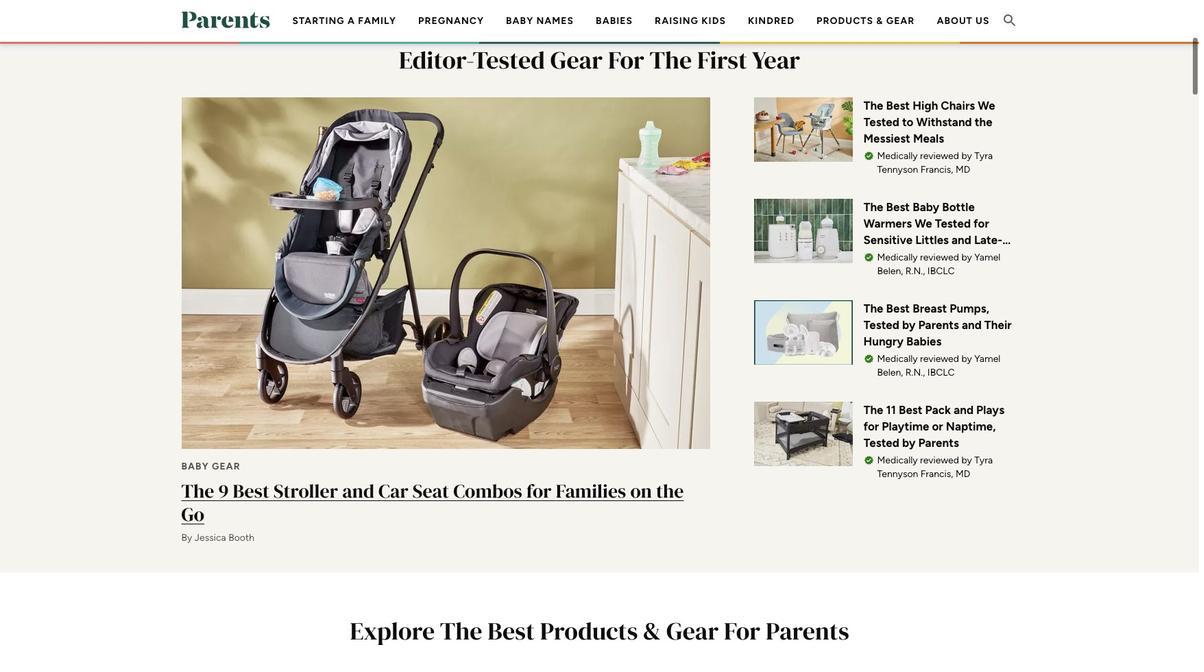Task type: locate. For each thing, give the bounding box(es) containing it.
best inside "the best high chairs we tested to withstand the messiest meals"
[[887, 99, 910, 112]]

gear right the &
[[887, 15, 915, 27]]

the
[[650, 43, 692, 77], [975, 115, 993, 129], [656, 478, 684, 504]]

search image
[[1002, 12, 1018, 29]]

1 horizontal spatial gear
[[887, 15, 915, 27]]

0 horizontal spatial gear
[[551, 43, 603, 77]]

products
[[817, 15, 874, 27]]

sensitive
[[864, 233, 913, 247]]

1 vertical spatial gear
[[551, 43, 603, 77]]

pregnancy
[[418, 15, 484, 27]]

best
[[887, 99, 910, 112], [887, 200, 910, 214], [887, 302, 910, 315], [899, 403, 923, 417], [233, 478, 270, 504]]

9
[[219, 478, 229, 504]]

pregnancy link
[[418, 15, 484, 27]]

the down chairs
[[975, 115, 993, 129]]

the
[[864, 99, 884, 112], [864, 200, 884, 214], [864, 302, 884, 315], [864, 403, 884, 417], [181, 478, 214, 504]]

gear down names
[[551, 43, 603, 77]]

0 horizontal spatial we
[[915, 217, 933, 230]]

hungry
[[864, 335, 904, 348]]

and down pumps,
[[962, 318, 982, 332]]

late-
[[975, 233, 1003, 247]]

the inside "the 11 best pack and plays for playtime or naptime, tested by parents"
[[864, 403, 884, 417]]

0 vertical spatial babies
[[596, 15, 633, 27]]

babies down breast
[[907, 335, 942, 348]]

0 vertical spatial we
[[978, 99, 996, 112]]

pack n play in living room image
[[754, 402, 853, 467]]

babies
[[596, 15, 633, 27], [907, 335, 942, 348]]

best up warmers
[[887, 200, 910, 214]]

the best baby bottle warmers we tested for sensitive littles and late- night feedings link
[[754, 199, 1018, 278]]

parents down "or"
[[919, 436, 960, 450]]

the left 11
[[864, 403, 884, 417]]

chairs
[[941, 99, 976, 112]]

1 horizontal spatial babies
[[907, 335, 942, 348]]

1 vertical spatial the
[[975, 115, 993, 129]]

the best breast pumps, tested by parents and their hungry babies link
[[754, 300, 1018, 380]]

tested down bottle in the right of the page
[[935, 217, 971, 230]]

the for the best high chairs we tested to withstand the messiest meals
[[864, 99, 884, 112]]

best up "to"
[[887, 99, 910, 112]]

1 vertical spatial we
[[915, 217, 933, 230]]

for up late-
[[974, 217, 990, 230]]

the inside the best breast pumps, tested by parents and their hungry babies
[[864, 302, 884, 315]]

the 9 best stroller and car seat combos for families on the go
[[181, 478, 684, 528]]

best inside the best breast pumps, tested by parents and their hungry babies
[[887, 302, 910, 315]]

for left 'playtime'
[[864, 420, 880, 433]]

the up warmers
[[864, 200, 884, 214]]

and inside the best breast pumps, tested by parents and their hungry babies
[[962, 318, 982, 332]]

best left breast
[[887, 302, 910, 315]]

header navigation
[[282, 0, 1001, 86]]

the best high chairs we tested to withstand the messiest meals link
[[754, 97, 1018, 177]]

by
[[903, 318, 916, 332], [903, 436, 916, 450]]

ingenuity beanstalk high chair stands next to a chair image
[[754, 97, 853, 162]]

2 parents from the top
[[919, 436, 960, 450]]

the for the 11 best pack and plays for playtime or naptime, tested by parents
[[864, 403, 884, 417]]

the up hungry
[[864, 302, 884, 315]]

the left "9"
[[181, 478, 214, 504]]

gear inside header navigation
[[887, 15, 915, 27]]

parents down breast
[[919, 318, 960, 332]]

1 vertical spatial babies
[[907, 335, 942, 348]]

tested inside "the 11 best pack and plays for playtime or naptime, tested by parents"
[[864, 436, 900, 450]]

baby left bottle in the right of the page
[[913, 200, 940, 214]]

1 by from the top
[[903, 318, 916, 332]]

babies up editor-tested gear for the first year
[[596, 15, 633, 27]]

car
[[379, 478, 409, 504]]

for inside "the 11 best pack and plays for playtime or naptime, tested by parents"
[[864, 420, 880, 433]]

by inside the best breast pumps, tested by parents and their hungry babies
[[903, 318, 916, 332]]

the for the 9 best stroller and car seat combos for families on the go
[[181, 478, 214, 504]]

the right on
[[656, 478, 684, 504]]

tested down 'playtime'
[[864, 436, 900, 450]]

the up messiest
[[864, 99, 884, 112]]

&
[[877, 15, 884, 27]]

littles
[[916, 233, 949, 247]]

for right combos
[[527, 478, 552, 504]]

best inside the best baby bottle warmers we tested for sensitive littles and late- night feedings
[[887, 200, 910, 214]]

1 horizontal spatial we
[[978, 99, 996, 112]]

the down raising
[[650, 43, 692, 77]]

tested inside the best breast pumps, tested by parents and their hungry babies
[[864, 318, 900, 332]]

messiest
[[864, 132, 911, 145]]

the best high chairs we tested to withstand the messiest meals
[[864, 99, 996, 145]]

best up 'playtime'
[[899, 403, 923, 417]]

best inside the 9 best stroller and car seat combos for families on the go
[[233, 478, 270, 504]]

and left late-
[[952, 233, 972, 247]]

baby names
[[506, 15, 574, 27]]

0 vertical spatial gear
[[887, 15, 915, 27]]

their
[[985, 318, 1012, 332]]

for
[[608, 43, 645, 77], [974, 217, 990, 230], [864, 420, 880, 433], [527, 478, 552, 504]]

2 by from the top
[[903, 436, 916, 450]]

the inside the 9 best stroller and car seat combos for families on the go
[[181, 478, 214, 504]]

babies inside the best breast pumps, tested by parents and their hungry babies
[[907, 335, 942, 348]]

tested up hungry
[[864, 318, 900, 332]]

1 vertical spatial by
[[903, 436, 916, 450]]

0 horizontal spatial babies
[[596, 15, 633, 27]]

go
[[181, 502, 205, 528]]

best right "9"
[[233, 478, 270, 504]]

1 horizontal spatial baby
[[913, 200, 940, 214]]

by down breast
[[903, 318, 916, 332]]

about us link
[[937, 15, 990, 27]]

withstand
[[917, 115, 973, 129]]

the best breast pumps, tested by parents and their hungry babies
[[864, 302, 1012, 348]]

tested
[[473, 43, 545, 77], [864, 115, 900, 129], [935, 217, 971, 230], [864, 318, 900, 332], [864, 436, 900, 450]]

visit parents' homepage image
[[181, 12, 270, 28]]

feedings
[[897, 250, 946, 263]]

and
[[952, 233, 972, 247], [962, 318, 982, 332], [954, 403, 974, 417], [342, 478, 375, 504]]

baby inside header navigation
[[506, 15, 534, 27]]

the 11 best pack and plays for playtime or naptime, tested by parents
[[864, 403, 1005, 450]]

tested down baby names link
[[473, 43, 545, 77]]

1 vertical spatial parents
[[919, 436, 960, 450]]

and up naptime,
[[954, 403, 974, 417]]

1 parents from the top
[[919, 318, 960, 332]]

0 vertical spatial parents
[[919, 318, 960, 332]]

playtime
[[882, 420, 930, 433]]

pumps,
[[950, 302, 990, 315]]

bottle
[[943, 200, 975, 214]]

by down 'playtime'
[[903, 436, 916, 450]]

tested inside "the best high chairs we tested to withstand the messiest meals"
[[864, 115, 900, 129]]

baby
[[506, 15, 534, 27], [913, 200, 940, 214]]

babies link
[[596, 15, 633, 27]]

the inside "the best high chairs we tested to withstand the messiest meals"
[[864, 99, 884, 112]]

babies inside header navigation
[[596, 15, 633, 27]]

the inside the best baby bottle warmers we tested for sensitive littles and late- night feedings
[[864, 200, 884, 214]]

parents
[[919, 318, 960, 332], [919, 436, 960, 450]]

0 vertical spatial by
[[903, 318, 916, 332]]

tested up messiest
[[864, 115, 900, 129]]

0 vertical spatial baby
[[506, 15, 534, 27]]

kids
[[702, 15, 726, 27]]

the 11 best pack and plays for playtime or naptime, tested by parents link
[[754, 402, 1018, 481]]

0 horizontal spatial baby
[[506, 15, 534, 27]]

2 vertical spatial the
[[656, 478, 684, 504]]

we up littles
[[915, 217, 933, 230]]

best for tested
[[887, 99, 910, 112]]

baby left names
[[506, 15, 534, 27]]

gear for tested
[[551, 43, 603, 77]]

products & gear link
[[817, 15, 915, 27]]

breast
[[913, 302, 948, 315]]

and left car
[[342, 478, 375, 504]]

and inside the 9 best stroller and car seat combos for families on the go
[[342, 478, 375, 504]]

1 vertical spatial baby
[[913, 200, 940, 214]]

we
[[978, 99, 996, 112], [915, 217, 933, 230]]

gear
[[887, 15, 915, 27], [551, 43, 603, 77]]

we right chairs
[[978, 99, 996, 112]]

first
[[698, 43, 748, 77]]



Task type: describe. For each thing, give the bounding box(es) containing it.
by inside "the 11 best pack and plays for playtime or naptime, tested by parents"
[[903, 436, 916, 450]]

best inside "the 11 best pack and plays for playtime or naptime, tested by parents"
[[899, 403, 923, 417]]

we inside the best baby bottle warmers we tested for sensitive littles and late- night feedings
[[915, 217, 933, 230]]

stroller
[[274, 478, 338, 504]]

or
[[933, 420, 944, 433]]

collage of philips avent double electric breast pump image
[[754, 300, 853, 366]]

11
[[887, 403, 897, 417]]

parents inside the best breast pumps, tested by parents and their hungry babies
[[919, 318, 960, 332]]

and inside the best baby bottle warmers we tested for sensitive littles and late- night feedings
[[952, 233, 972, 247]]

kindred
[[748, 15, 795, 27]]

names
[[537, 15, 574, 27]]

starting
[[293, 15, 345, 27]]

raising kids link
[[655, 15, 726, 27]]

warmers
[[864, 217, 912, 230]]

tested inside the best baby bottle warmers we tested for sensitive littles and late- night feedings
[[935, 217, 971, 230]]

starting a family link
[[293, 15, 397, 27]]

bottle warmers tout image
[[754, 199, 853, 264]]

products & gear
[[817, 15, 915, 27]]

raising
[[655, 15, 699, 27]]

best for by
[[887, 302, 910, 315]]

editor-tested gear for the first year
[[399, 43, 801, 77]]

the 9 best stroller and car seat combos for families on the go link
[[181, 97, 710, 546]]

the for the best breast pumps, tested by parents and their hungry babies
[[864, 302, 884, 315]]

kindred link
[[748, 15, 795, 27]]

pack
[[926, 403, 952, 417]]

combos
[[454, 478, 523, 504]]

naptime,
[[947, 420, 996, 433]]

starting a family
[[293, 15, 397, 27]]

night
[[864, 250, 894, 263]]

the for the best baby bottle warmers we tested for sensitive littles and late- night feedings
[[864, 200, 884, 214]]

for inside the best baby bottle warmers we tested for sensitive littles and late- night feedings
[[974, 217, 990, 230]]

parents inside "the 11 best pack and plays for playtime or naptime, tested by parents"
[[919, 436, 960, 450]]

the inside the 9 best stroller and car seat combos for families on the go
[[656, 478, 684, 504]]

gear for &
[[887, 15, 915, 27]]

seat
[[413, 478, 449, 504]]

on
[[631, 478, 652, 504]]

baby names link
[[506, 15, 574, 27]]

for down babies link
[[608, 43, 645, 77]]

best for we
[[887, 200, 910, 214]]

year
[[752, 43, 801, 77]]

and inside "the 11 best pack and plays for playtime or naptime, tested by parents"
[[954, 403, 974, 417]]

0 vertical spatial the
[[650, 43, 692, 77]]

us
[[976, 15, 990, 27]]

to
[[903, 115, 914, 129]]

families
[[556, 478, 627, 504]]

meals
[[914, 132, 945, 145]]

baby inside the best baby bottle warmers we tested for sensitive littles and late- night feedings
[[913, 200, 940, 214]]

for inside the 9 best stroller and car seat combos for families on the go
[[527, 478, 552, 504]]

stroller and car seat combo image
[[181, 97, 710, 450]]

about us
[[937, 15, 990, 27]]

the best baby bottle warmers we tested for sensitive littles and late- night feedings
[[864, 200, 1003, 263]]

editor-
[[399, 43, 473, 77]]

plays
[[977, 403, 1005, 417]]

raising kids
[[655, 15, 726, 27]]

high
[[913, 99, 939, 112]]

a
[[348, 15, 355, 27]]

family
[[358, 15, 397, 27]]

about
[[937, 15, 973, 27]]

the inside "the best high chairs we tested to withstand the messiest meals"
[[975, 115, 993, 129]]

we inside "the best high chairs we tested to withstand the messiest meals"
[[978, 99, 996, 112]]



Task type: vqa. For each thing, say whether or not it's contained in the screenshot.
these
no



